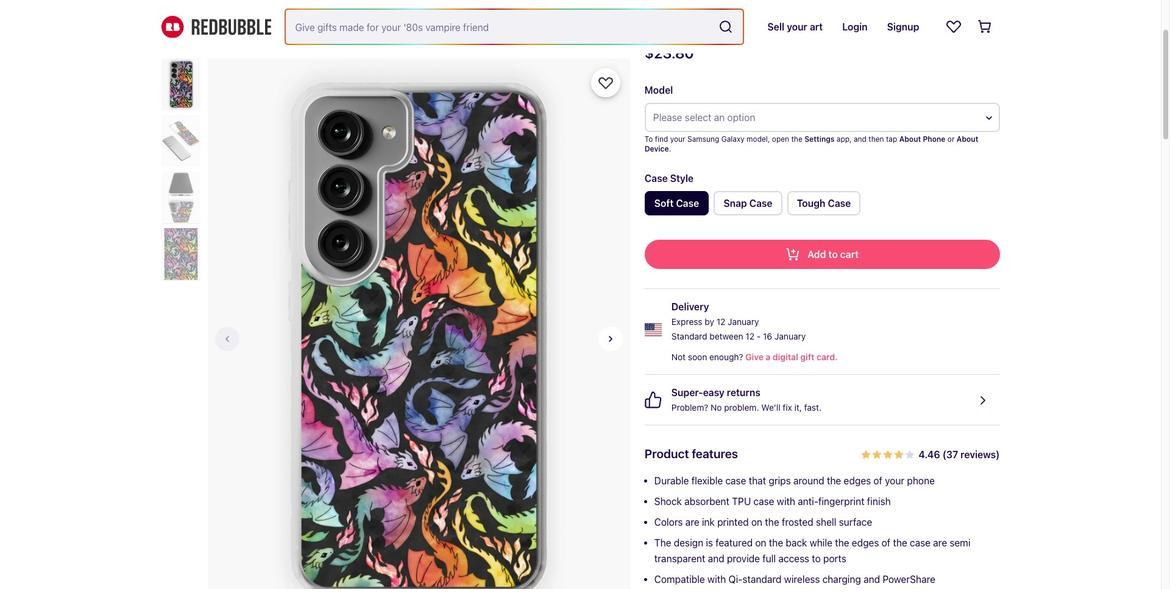 Task type: describe. For each thing, give the bounding box(es) containing it.
no
[[711, 403, 722, 413]]

about device
[[645, 135, 978, 154]]

designed
[[669, 9, 706, 20]]

the up 'powershare'
[[893, 538, 907, 549]]

on for featured
[[755, 538, 766, 549]]

between
[[710, 332, 743, 342]]

easy
[[703, 388, 725, 399]]

features
[[692, 447, 738, 461]]

semi
[[950, 538, 971, 549]]

to
[[812, 554, 821, 565]]

tpu
[[732, 497, 751, 508]]

ink
[[702, 517, 715, 528]]

0 vertical spatial edges
[[844, 476, 871, 487]]

Search term search field
[[286, 10, 714, 44]]

give a digital gift card. link
[[743, 350, 838, 365]]

enough?
[[709, 352, 743, 363]]

shell
[[816, 517, 836, 528]]

4.46 (37 reviews)
[[919, 450, 1000, 461]]

frosted
[[782, 517, 814, 528]]

model
[[645, 85, 673, 96]]

powershare
[[883, 575, 936, 586]]

delivery
[[671, 302, 709, 313]]

0 vertical spatial 12
[[717, 317, 726, 327]]

0 vertical spatial january
[[728, 317, 759, 327]]

1 horizontal spatial your
[[885, 476, 905, 487]]

0 horizontal spatial your
[[670, 135, 685, 144]]

option
[[727, 112, 755, 123]]

device
[[645, 144, 669, 154]]

not
[[671, 352, 686, 363]]

the up ports
[[835, 538, 849, 549]]

redbubble logo image
[[161, 16, 271, 38]]

reviews)
[[961, 450, 1000, 461]]

durable flexible case that grips around the edges of your phone
[[654, 476, 935, 487]]

anti-
[[798, 497, 818, 508]]

1 horizontal spatial case
[[754, 497, 774, 508]]

product
[[645, 447, 689, 461]]

to find your samsung galaxy model, open the settings app, and then tap about phone or
[[645, 135, 957, 144]]

and right charging at the bottom of page
[[864, 575, 880, 586]]

0 vertical spatial of
[[874, 476, 883, 487]]

qi-
[[729, 575, 743, 586]]

please select an option
[[653, 112, 755, 123]]

image 1 of 4 group
[[208, 59, 630, 590]]

app,
[[837, 135, 852, 144]]

around
[[794, 476, 824, 487]]

surface
[[839, 517, 872, 528]]

none radio inside case style option group
[[787, 191, 861, 216]]

fast.
[[804, 403, 822, 413]]

case
[[645, 173, 668, 184]]

provide
[[727, 554, 760, 565]]

an
[[714, 112, 725, 123]]

about inside about device
[[957, 135, 978, 144]]

printed
[[717, 517, 749, 528]]

colors
[[654, 517, 683, 528]]

case style option group
[[645, 191, 1000, 221]]

fix
[[783, 403, 792, 413]]

while
[[810, 538, 833, 549]]

delivery express by 12 january standard between 12 - 16 january
[[671, 302, 806, 342]]

style
[[670, 173, 694, 184]]

please
[[653, 112, 682, 123]]

super-easy returns problem? no problem. we'll fix it, fast.
[[671, 388, 822, 413]]

is
[[706, 538, 713, 549]]

flag of us image
[[645, 322, 662, 339]]

card.
[[817, 352, 838, 363]]

standard
[[671, 332, 707, 342]]

transparent
[[654, 554, 705, 565]]

the down shock absorbent tpu case with anti-fingerprint finish
[[765, 517, 779, 528]]

1 about from the left
[[899, 135, 921, 144]]

or
[[948, 135, 955, 144]]

phone
[[907, 476, 935, 487]]

that
[[749, 476, 766, 487]]

finish
[[867, 497, 891, 508]]

(37
[[943, 450, 958, 461]]

standard
[[743, 575, 782, 586]]

the right open
[[791, 135, 803, 144]]

we'll
[[761, 403, 781, 413]]

samsung
[[688, 135, 719, 144]]

tap
[[886, 135, 897, 144]]

find
[[655, 135, 668, 144]]

wireless
[[784, 575, 820, 586]]

edges inside the design is featured on the back while the edges of the case are semi transparent and provide full access to ports
[[852, 538, 879, 549]]



Task type: locate. For each thing, give the bounding box(es) containing it.
colors are ink printed on the frosted shell surface
[[654, 517, 872, 528]]

0 horizontal spatial with
[[708, 575, 726, 586]]

with down grips
[[777, 497, 795, 508]]

back
[[786, 538, 807, 549]]

are
[[686, 517, 699, 528], [933, 538, 947, 549]]

digital
[[773, 352, 798, 363]]

express
[[671, 317, 702, 327]]

12
[[717, 317, 726, 327], [746, 332, 755, 342]]

featured
[[716, 538, 753, 549]]

0 vertical spatial by
[[744, 9, 754, 20]]

0 vertical spatial case
[[726, 476, 746, 487]]

about right or
[[957, 135, 978, 144]]

1 horizontal spatial 12
[[746, 332, 755, 342]]

galaxy
[[721, 135, 745, 144]]

on up full
[[755, 538, 766, 549]]

with left qi- at the bottom right of the page
[[708, 575, 726, 586]]

1 vertical spatial 12
[[746, 332, 755, 342]]

1 vertical spatial on
[[755, 538, 766, 549]]

full
[[763, 554, 776, 565]]

and down is
[[708, 554, 725, 565]]

durable
[[654, 476, 689, 487]]

please select an option button
[[645, 103, 1000, 132]]

0 horizontal spatial january
[[728, 317, 759, 327]]

gift
[[800, 352, 815, 363]]

case up colors are ink printed on the frosted shell surface
[[754, 497, 774, 508]]

returns
[[727, 388, 761, 399]]

on
[[751, 517, 762, 528], [755, 538, 766, 549]]

2 horizontal spatial case
[[910, 538, 931, 549]]

0 horizontal spatial case
[[726, 476, 746, 487]]

on for printed
[[751, 517, 762, 528]]

problem.
[[724, 403, 759, 413]]

are left semi
[[933, 538, 947, 549]]

case inside the design is featured on the back while the edges of the case are semi transparent and provide full access to ports
[[910, 538, 931, 549]]

and
[[709, 9, 723, 20], [854, 135, 867, 144], [708, 554, 725, 565], [864, 575, 880, 586]]

it,
[[795, 403, 802, 413]]

the up full
[[769, 538, 783, 549]]

select
[[685, 112, 712, 123]]

january up give a digital gift card. link
[[775, 332, 806, 342]]

4.46
[[919, 450, 940, 461]]

edges up 'fingerprint'
[[844, 476, 871, 487]]

the
[[791, 135, 803, 144], [827, 476, 841, 487], [765, 517, 779, 528], [769, 538, 783, 549], [835, 538, 849, 549], [893, 538, 907, 549]]

settings
[[805, 135, 835, 144]]

0 vertical spatial with
[[777, 497, 795, 508]]

None radio
[[787, 191, 861, 216]]

ports
[[823, 554, 846, 565]]

1 horizontal spatial by
[[744, 9, 754, 20]]

0 horizontal spatial 12
[[717, 317, 726, 327]]

1 vertical spatial of
[[882, 538, 891, 549]]

compatible
[[654, 575, 705, 586]]

.
[[669, 144, 671, 154]]

designed and sold by adenaj
[[669, 9, 786, 20]]

1 vertical spatial case
[[754, 497, 774, 508]]

0 horizontal spatial are
[[686, 517, 699, 528]]

-
[[757, 332, 761, 342]]

then
[[869, 135, 884, 144]]

1 horizontal spatial are
[[933, 538, 947, 549]]

on right printed
[[751, 517, 762, 528]]

a
[[766, 352, 771, 363]]

design
[[674, 538, 703, 549]]

about right "tap" at the right top of the page
[[899, 135, 921, 144]]

january up -
[[728, 317, 759, 327]]

january
[[728, 317, 759, 327], [775, 332, 806, 342]]

on inside the design is featured on the back while the edges of the case are semi transparent and provide full access to ports
[[755, 538, 766, 549]]

fingerprint
[[818, 497, 865, 508]]

of down finish
[[882, 538, 891, 549]]

0 vertical spatial on
[[751, 517, 762, 528]]

phone
[[923, 135, 946, 144]]

shock absorbent tpu case with anti-fingerprint finish
[[654, 497, 891, 508]]

edges down surface
[[852, 538, 879, 549]]

problem?
[[671, 403, 708, 413]]

2 about from the left
[[957, 135, 978, 144]]

1 horizontal spatial with
[[777, 497, 795, 508]]

your
[[670, 135, 685, 144], [885, 476, 905, 487]]

of inside the design is featured on the back while the edges of the case are semi transparent and provide full access to ports
[[882, 538, 891, 549]]

0 horizontal spatial by
[[705, 317, 714, 327]]

12 up between
[[717, 317, 726, 327]]

with
[[777, 497, 795, 508], [708, 575, 726, 586]]

of
[[874, 476, 883, 487], [882, 538, 891, 549]]

sold
[[726, 9, 742, 20]]

by up between
[[705, 317, 714, 327]]

1 horizontal spatial january
[[775, 332, 806, 342]]

grips
[[769, 476, 791, 487]]

not soon enough? give a digital gift card.
[[671, 352, 838, 363]]

None field
[[286, 10, 743, 44]]

of up finish
[[874, 476, 883, 487]]

0 vertical spatial your
[[670, 135, 685, 144]]

the up 'fingerprint'
[[827, 476, 841, 487]]

4.46 (37 reviews) link
[[861, 446, 1000, 464]]

case style
[[645, 173, 694, 184]]

shock
[[654, 497, 682, 508]]

and left sold
[[709, 9, 723, 20]]

super-
[[671, 388, 703, 399]]

compatible with qi-standard wireless charging and powershare
[[654, 575, 936, 586]]

1 vertical spatial with
[[708, 575, 726, 586]]

12 left -
[[746, 332, 755, 342]]

open
[[772, 135, 789, 144]]

access
[[779, 554, 809, 565]]

adenaj link
[[756, 7, 786, 22]]

about
[[899, 135, 921, 144], [957, 135, 978, 144]]

2 vertical spatial case
[[910, 538, 931, 549]]

1 vertical spatial january
[[775, 332, 806, 342]]

0 vertical spatial are
[[686, 517, 699, 528]]

case up 'powershare'
[[910, 538, 931, 549]]

edges
[[844, 476, 871, 487], [852, 538, 879, 549]]

1 vertical spatial by
[[705, 317, 714, 327]]

product features
[[645, 447, 738, 461]]

soon
[[688, 352, 707, 363]]

are left "ink"
[[686, 517, 699, 528]]

1 vertical spatial are
[[933, 538, 947, 549]]

by inside the delivery express by 12 january standard between 12 - 16 january
[[705, 317, 714, 327]]

and inside the design is featured on the back while the edges of the case are semi transparent and provide full access to ports
[[708, 554, 725, 565]]

flexible
[[692, 476, 723, 487]]

your up finish
[[885, 476, 905, 487]]

0 horizontal spatial about
[[899, 135, 921, 144]]

1 horizontal spatial about
[[957, 135, 978, 144]]

model,
[[747, 135, 770, 144]]

and right app,
[[854, 135, 867, 144]]

to
[[645, 135, 653, 144]]

1 vertical spatial your
[[885, 476, 905, 487]]

the design is featured on the back while the edges of the case are semi transparent and provide full access to ports
[[654, 538, 971, 565]]

are inside the design is featured on the back while the edges of the case are semi transparent and provide full access to ports
[[933, 538, 947, 549]]

1 vertical spatial edges
[[852, 538, 879, 549]]

charging
[[823, 575, 861, 586]]

the
[[654, 538, 671, 549]]

case up tpu
[[726, 476, 746, 487]]

by right sold
[[744, 9, 754, 20]]

your up .
[[670, 135, 685, 144]]

give
[[745, 352, 764, 363]]

None radio
[[645, 191, 709, 216], [714, 191, 782, 216], [645, 191, 709, 216], [714, 191, 782, 216]]



Task type: vqa. For each thing, say whether or not it's contained in the screenshot.
grips
yes



